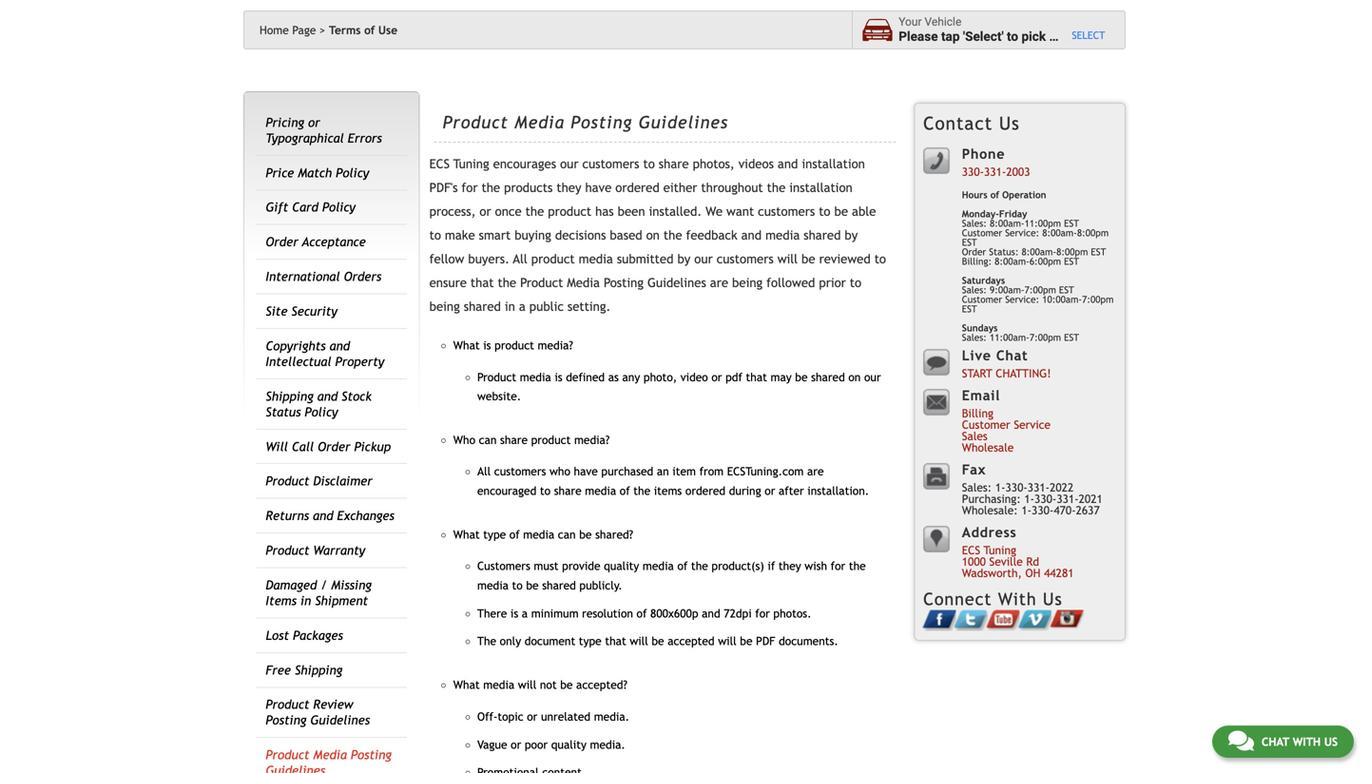 Task type: locate. For each thing, give the bounding box(es) containing it.
buying
[[515, 228, 552, 243]]

1 vertical spatial quality
[[551, 738, 587, 751]]

use
[[378, 23, 398, 37]]

0 horizontal spatial media
[[313, 748, 347, 763]]

being down "ensure"
[[430, 299, 460, 314]]

customers up encouraged
[[494, 465, 546, 478]]

orders
[[344, 269, 382, 284]]

posting down the review
[[351, 748, 392, 763]]

they right products in the top left of the page
[[557, 180, 582, 195]]

service: down friday
[[1006, 227, 1040, 238]]

ecs inside ecs tuning encourages our customers to share photos, videos and installation pdf's for the products they have ordered either throughout the installation process, or once the product has been installed. we want customers to be able to make smart buying decisions based on the feedback and media shared by fellow buyers. all product media submitted by our customers will be reviewed to ensure that the product media posting guidelines are being followed prior to being shared in a public setting.
[[430, 157, 450, 171]]

0 horizontal spatial can
[[479, 433, 497, 447]]

0 vertical spatial they
[[557, 180, 582, 195]]

is for product
[[483, 339, 491, 352]]

policy right card
[[322, 200, 356, 215]]

us right with
[[1325, 735, 1338, 749]]

order down gift
[[266, 235, 298, 249]]

ordered inside all customers who have purchased an item from ecstuning.com are encouraged to share media of the items ordered during or after installation.
[[686, 484, 726, 497]]

2 horizontal spatial is
[[555, 370, 563, 384]]

1 horizontal spatial by
[[845, 228, 858, 243]]

operation
[[1003, 189, 1047, 200]]

0 horizontal spatial chat
[[997, 348, 1029, 363]]

1 horizontal spatial are
[[808, 465, 824, 478]]

2 vertical spatial media
[[313, 748, 347, 763]]

are down feedback
[[710, 275, 729, 290]]

2 horizontal spatial that
[[746, 370, 768, 384]]

product down "free"
[[266, 697, 310, 712]]

there
[[477, 607, 507, 620]]

1 horizontal spatial being
[[732, 275, 763, 290]]

331-
[[985, 165, 1007, 178], [1028, 481, 1050, 494], [1057, 492, 1079, 505]]

oh
[[1026, 566, 1041, 580]]

est
[[1064, 218, 1080, 229], [962, 237, 978, 248], [1091, 246, 1107, 257], [1064, 256, 1080, 267], [1060, 284, 1075, 295], [962, 303, 978, 314], [1064, 332, 1080, 343]]

ordered inside ecs tuning encourages our customers to share photos, videos and installation pdf's for the products they have ordered either throughout the installation process, or once the product has been installed. we want customers to be able to make smart buying decisions based on the feedback and media shared by fellow buyers. all product media submitted by our customers will be reviewed to ensure that the product media posting guidelines are being followed prior to being shared in a public setting.
[[616, 180, 660, 195]]

media down purchased
[[585, 484, 617, 497]]

customers up has
[[583, 157, 640, 171]]

customers
[[477, 559, 531, 573]]

photos,
[[693, 157, 735, 171]]

the left product(s)
[[691, 559, 708, 573]]

0 vertical spatial policy
[[336, 165, 369, 180]]

media. down unrelated at the bottom left
[[590, 738, 626, 751]]

1 vertical spatial service:
[[1006, 294, 1040, 305]]

chatting!
[[996, 367, 1052, 380]]

address ecs tuning 1000 seville rd wadsworth, oh 44281
[[962, 525, 1074, 580]]

0 vertical spatial us
[[1000, 113, 1020, 134]]

0 vertical spatial our
[[560, 157, 579, 171]]

or down the ecstuning.com
[[765, 484, 776, 497]]

1 what from the top
[[454, 339, 480, 352]]

posting down "free"
[[266, 713, 307, 728]]

0 vertical spatial tuning
[[454, 157, 490, 171]]

videos
[[739, 157, 774, 171]]

0 horizontal spatial our
[[560, 157, 579, 171]]

pick
[[1022, 29, 1046, 44]]

comments image
[[1229, 730, 1255, 752]]

posting
[[571, 112, 633, 132], [604, 275, 644, 290], [266, 713, 307, 728], [351, 748, 392, 763]]

only
[[500, 635, 521, 648]]

have right "who" at the left bottom of the page
[[574, 465, 598, 478]]

0 horizontal spatial they
[[557, 180, 582, 195]]

2 vertical spatial share
[[554, 484, 582, 497]]

of inside hours of operation monday-friday sales: 8:00am-11:00pm est customer service: 8:00am-8:00pm est order status: 8:00am-8:00pm est billing: 8:00am-6:00pm est saturdays sales: 9:00am-7:00pm est customer service: 10:00am-7:00pm est sundays sales: 11:00am-7:00pm est
[[991, 189, 1000, 200]]

media? down public
[[538, 339, 573, 352]]

on up submitted
[[646, 228, 660, 243]]

2 horizontal spatial us
[[1325, 735, 1338, 749]]

be left pdf
[[740, 635, 753, 648]]

media inside ecs tuning encourages our customers to share photos, videos and installation pdf's for the products they have ordered either throughout the installation process, or once the product has been installed. we want customers to be able to make smart buying decisions based on the feedback and media shared by fellow buyers. all product media submitted by our customers will be reviewed to ensure that the product media posting guidelines are being followed prior to being shared in a public setting.
[[567, 275, 600, 290]]

a
[[1050, 29, 1057, 44], [519, 299, 526, 314], [522, 607, 528, 620]]

0 vertical spatial for
[[462, 180, 478, 195]]

2 horizontal spatial 331-
[[1057, 492, 1079, 505]]

and left 72dpi
[[702, 607, 721, 620]]

what for what media will not be accepted?
[[454, 678, 480, 692]]

0 vertical spatial have
[[585, 180, 612, 195]]

2 horizontal spatial share
[[659, 157, 689, 171]]

1 horizontal spatial they
[[779, 559, 802, 573]]

to right reviewed
[[875, 252, 887, 266]]

for inside ecs tuning encourages our customers to share photos, videos and installation pdf's for the products they have ordered either throughout the installation process, or once the product has been installed. we want customers to be able to make smart buying decisions based on the feedback and media shared by fellow buyers. all product media submitted by our customers will be reviewed to ensure that the product media posting guidelines are being followed prior to being shared in a public setting.
[[462, 180, 478, 195]]

1 vertical spatial 8:00pm
[[1057, 246, 1089, 257]]

policy for gift card policy
[[322, 200, 356, 215]]

type up customers
[[483, 528, 506, 541]]

who
[[454, 433, 476, 447]]

0 horizontal spatial ordered
[[616, 180, 660, 195]]

is for a
[[511, 607, 519, 620]]

all customers who have purchased an item from ecstuning.com are encouraged to share media of the items ordered during or after installation.
[[477, 465, 870, 497]]

policy inside "shipping and stock status policy"
[[305, 405, 338, 419]]

product down buying
[[531, 252, 575, 266]]

during
[[729, 484, 762, 497]]

0 vertical spatial 8:00pm
[[1078, 227, 1109, 238]]

1 horizontal spatial chat
[[1262, 735, 1290, 749]]

stock
[[342, 389, 372, 404]]

sales: down fax
[[962, 481, 992, 494]]

1 vertical spatial is
[[555, 370, 563, 384]]

0 vertical spatial type
[[483, 528, 506, 541]]

sundays
[[962, 322, 998, 333]]

process,
[[430, 204, 476, 219]]

quality for media
[[604, 559, 639, 573]]

1 vertical spatial media
[[567, 275, 600, 290]]

guidelines
[[639, 112, 729, 132], [648, 275, 707, 290], [310, 713, 370, 728], [266, 763, 325, 773]]

that inside ecs tuning encourages our customers to share photos, videos and installation pdf's for the products they have ordered either throughout the installation process, or once the product has been installed. we want customers to be able to make smart buying decisions based on the feedback and media shared by fellow buyers. all product media submitted by our customers will be reviewed to ensure that the product media posting guidelines are being followed prior to being shared in a public setting.
[[471, 275, 494, 290]]

and inside copyrights and intellectual property
[[330, 339, 350, 353]]

that down buyers.
[[471, 275, 494, 290]]

shared up reviewed
[[804, 228, 841, 243]]

posting inside product review posting guidelines
[[266, 713, 307, 728]]

guidelines down product review posting guidelines link
[[266, 763, 325, 773]]

what
[[454, 339, 480, 352], [454, 528, 480, 541], [454, 678, 480, 692]]

vague or poor quality media.
[[477, 738, 626, 751]]

2 horizontal spatial our
[[865, 370, 881, 384]]

2 vertical spatial is
[[511, 607, 519, 620]]

1 vertical spatial can
[[558, 528, 576, 541]]

have inside ecs tuning encourages our customers to share photos, videos and installation pdf's for the products they have ordered either throughout the installation process, or once the product has been installed. we want customers to be able to make smart buying decisions based on the feedback and media shared by fellow buyers. all product media submitted by our customers will be reviewed to ensure that the product media posting guidelines are being followed prior to being shared in a public setting.
[[585, 180, 612, 195]]

customers
[[583, 157, 640, 171], [758, 204, 815, 219], [717, 252, 774, 266], [494, 465, 546, 478]]

media inside the product media posting guidelines link
[[313, 748, 347, 763]]

1 vertical spatial tuning
[[984, 543, 1017, 557]]

provide
[[562, 559, 601, 573]]

damaged / missing items in shipment
[[266, 578, 372, 608]]

all up encouraged
[[477, 465, 491, 478]]

be down must
[[526, 579, 539, 592]]

the up buying
[[526, 204, 544, 219]]

us up the phone
[[1000, 113, 1020, 134]]

to left 'able'
[[819, 204, 831, 219]]

tuning inside the 'address ecs tuning 1000 seville rd wadsworth, oh 44281'
[[984, 543, 1017, 557]]

us
[[1000, 113, 1020, 134], [1043, 589, 1063, 609], [1325, 735, 1338, 749]]

media. for vague or poor quality media.
[[590, 738, 626, 751]]

0 vertical spatial chat
[[997, 348, 1029, 363]]

wholesale:
[[962, 503, 1018, 517]]

1 vertical spatial ecs
[[962, 543, 981, 557]]

chat down 11:00am-
[[997, 348, 1029, 363]]

quality inside customers must provide quality media of the product(s) if they wish for the media to be shared publicly.
[[604, 559, 639, 573]]

ensure
[[430, 275, 467, 290]]

1 vertical spatial policy
[[322, 200, 356, 215]]

1000
[[962, 555, 986, 568]]

sales: down "billing:"
[[962, 284, 987, 295]]

0 vertical spatial that
[[471, 275, 494, 290]]

0 horizontal spatial that
[[471, 275, 494, 290]]

all
[[513, 252, 528, 266], [477, 465, 491, 478]]

for right pdf's
[[462, 180, 478, 195]]

share inside all customers who have purchased an item from ecstuning.com are encouraged to share media of the items ordered during or after installation.
[[554, 484, 582, 497]]

0 horizontal spatial for
[[462, 180, 478, 195]]

2 horizontal spatial for
[[831, 559, 846, 573]]

shared
[[804, 228, 841, 243], [464, 299, 501, 314], [812, 370, 845, 384], [542, 579, 576, 592]]

of right hours
[[991, 189, 1000, 200]]

0 vertical spatial ecs
[[430, 157, 450, 171]]

and down product disclaimer
[[313, 509, 333, 523]]

1- up wholesale:
[[996, 481, 1006, 494]]

please
[[899, 29, 938, 44]]

1 horizontal spatial share
[[554, 484, 582, 497]]

that right pdf
[[746, 370, 768, 384]]

1 horizontal spatial in
[[505, 299, 515, 314]]

4 sales: from the top
[[962, 481, 992, 494]]

2 what from the top
[[454, 528, 480, 541]]

match
[[298, 165, 332, 180]]

media inside all customers who have purchased an item from ecstuning.com are encouraged to share media of the items ordered during or after installation.
[[585, 484, 617, 497]]

order
[[266, 235, 298, 249], [962, 246, 987, 257], [318, 439, 350, 454]]

products
[[504, 180, 553, 195]]

a left minimum
[[522, 607, 528, 620]]

tuning inside ecs tuning encourages our customers to share photos, videos and installation pdf's for the products they have ordered either throughout the installation process, or once the product has been installed. we want customers to be able to make smart buying decisions based on the feedback and media shared by fellow buyers. all product media submitted by our customers will be reviewed to ensure that the product media posting guidelines are being followed prior to being shared in a public setting.
[[454, 157, 490, 171]]

encourages
[[493, 157, 557, 171]]

330- down the phone
[[962, 165, 985, 178]]

2 vertical spatial that
[[605, 635, 627, 648]]

of down purchased
[[620, 484, 630, 497]]

/
[[321, 578, 327, 593]]

1 vertical spatial product media posting guidelines
[[266, 748, 392, 773]]

the
[[477, 635, 497, 648]]

once
[[495, 204, 522, 219]]

ordered
[[616, 180, 660, 195], [686, 484, 726, 497]]

1 vertical spatial by
[[678, 252, 691, 266]]

that down resolution
[[605, 635, 627, 648]]

gift card policy link
[[266, 200, 356, 215]]

what for what is product media?
[[454, 339, 480, 352]]

price match policy link
[[266, 165, 369, 180]]

throughout
[[701, 180, 763, 195]]

1 horizontal spatial media
[[515, 112, 565, 132]]

ecs down address
[[962, 543, 981, 557]]

ordered for item
[[686, 484, 726, 497]]

0 vertical spatial by
[[845, 228, 858, 243]]

1 vertical spatial a
[[519, 299, 526, 314]]

1-
[[996, 481, 1006, 494], [1025, 492, 1035, 505], [1022, 503, 1032, 517]]

product
[[443, 112, 509, 132], [520, 275, 563, 290], [477, 370, 517, 384], [266, 474, 310, 489], [266, 543, 310, 558], [266, 697, 310, 712], [266, 748, 310, 763]]

0 horizontal spatial on
[[646, 228, 660, 243]]

can
[[479, 433, 497, 447], [558, 528, 576, 541]]

policy down errors
[[336, 165, 369, 180]]

0 vertical spatial share
[[659, 157, 689, 171]]

will
[[266, 439, 288, 454]]

feedback
[[686, 228, 738, 243]]

of inside customers must provide quality media of the product(s) if they wish for the media to be shared publicly.
[[678, 559, 688, 573]]

1 sales: from the top
[[962, 218, 987, 229]]

in inside "damaged / missing items in shipment"
[[301, 593, 311, 608]]

will
[[778, 252, 798, 266], [630, 635, 648, 648], [718, 635, 737, 648], [518, 678, 537, 692]]

1 horizontal spatial our
[[695, 252, 713, 266]]

or left once on the top
[[480, 204, 491, 219]]

3 customer from the top
[[962, 418, 1011, 431]]

tap
[[942, 29, 960, 44]]

on right may
[[849, 370, 861, 384]]

item
[[673, 465, 696, 478]]

1 horizontal spatial ecs
[[962, 543, 981, 557]]

what up off-
[[454, 678, 480, 692]]

share up either
[[659, 157, 689, 171]]

purchased
[[602, 465, 654, 478]]

for right wish
[[831, 559, 846, 573]]

1 horizontal spatial that
[[605, 635, 627, 648]]

0 vertical spatial all
[[513, 252, 528, 266]]

followed
[[767, 275, 816, 290]]

0 horizontal spatial being
[[430, 299, 460, 314]]

fellow
[[430, 252, 465, 266]]

media up setting.
[[567, 275, 600, 290]]

0 vertical spatial on
[[646, 228, 660, 243]]

be right may
[[795, 370, 808, 384]]

all inside all customers who have purchased an item from ecstuning.com are encouraged to share media of the items ordered during or after installation.
[[477, 465, 491, 478]]

product disclaimer
[[266, 474, 373, 489]]

1 horizontal spatial all
[[513, 252, 528, 266]]

copyrights and intellectual property
[[266, 339, 385, 369]]

0 vertical spatial shipping
[[266, 389, 314, 404]]

1 vertical spatial are
[[808, 465, 824, 478]]

product inside product media is defined as any photo, video or pdf that may be shared on our website.
[[477, 370, 517, 384]]

posting inside the product media posting guidelines link
[[351, 748, 392, 763]]

connect
[[924, 589, 993, 609]]

8:00am- up 6:00pm
[[1043, 227, 1078, 238]]

card
[[292, 200, 319, 215]]

a left public
[[519, 299, 526, 314]]

order acceptance link
[[266, 235, 366, 249]]

us inside the chat with us link
[[1325, 735, 1338, 749]]

product media posting guidelines up the encourages
[[443, 112, 729, 132]]

1 vertical spatial customer
[[962, 294, 1003, 305]]

sales: down hours
[[962, 218, 987, 229]]

any
[[623, 370, 640, 384]]

3 what from the top
[[454, 678, 480, 692]]

8:00am-
[[990, 218, 1025, 229], [1043, 227, 1078, 238], [1022, 246, 1057, 257], [995, 256, 1030, 267]]

0 horizontal spatial in
[[301, 593, 311, 608]]

shared inside customers must provide quality media of the product(s) if they wish for the media to be shared publicly.
[[542, 579, 576, 592]]

us for chat
[[1325, 735, 1338, 749]]

price
[[266, 165, 294, 180]]

0 vertical spatial quality
[[604, 559, 639, 573]]

free shipping link
[[266, 663, 343, 678]]

0 vertical spatial ordered
[[616, 180, 660, 195]]

address
[[962, 525, 1017, 540]]

1 vertical spatial have
[[574, 465, 598, 478]]

ordered down from
[[686, 484, 726, 497]]

and left stock
[[317, 389, 338, 404]]

vehicle
[[1060, 29, 1101, 44]]

what media will not be accepted?
[[454, 678, 628, 692]]

0 vertical spatial is
[[483, 339, 491, 352]]

or left the poor
[[511, 738, 521, 751]]

330-331-2003 link
[[962, 165, 1031, 178]]

0 horizontal spatial are
[[710, 275, 729, 290]]

pricing
[[266, 115, 304, 130]]

1 vertical spatial media.
[[590, 738, 626, 751]]

1 vertical spatial on
[[849, 370, 861, 384]]

a right pick
[[1050, 29, 1057, 44]]

what up website.
[[454, 339, 480, 352]]

0 horizontal spatial us
[[1000, 113, 1020, 134]]

status
[[266, 405, 301, 419]]

0 vertical spatial what
[[454, 339, 480, 352]]

billing:
[[962, 256, 992, 267]]

be inside customers must provide quality media of the product(s) if they wish for the media to be shared publicly.
[[526, 579, 539, 592]]

1 vertical spatial they
[[779, 559, 802, 573]]

10:00am-
[[1043, 294, 1083, 305]]

0 horizontal spatial type
[[483, 528, 506, 541]]

or inside pricing or typographical errors
[[308, 115, 320, 130]]

or left pdf
[[712, 370, 722, 384]]

1 horizontal spatial ordered
[[686, 484, 726, 497]]

1 horizontal spatial product media posting guidelines
[[443, 112, 729, 132]]

they
[[557, 180, 582, 195], [779, 559, 802, 573]]

policy up will call order pickup link
[[305, 405, 338, 419]]

video
[[681, 370, 708, 384]]

be down there is a minimum resolution of 800x600p and 72dpi for photos.
[[652, 635, 665, 648]]

sales: inside fax sales: 1-330-331-2022 purchasing: 1-330-331-2021 wholesale: 1-330-470-2637
[[962, 481, 992, 494]]

can up provide
[[558, 528, 576, 541]]

product up public
[[520, 275, 563, 290]]

phone 330-331-2003
[[962, 146, 1031, 178]]

what up customers
[[454, 528, 480, 541]]

media. for off-topic or unrelated media.
[[594, 710, 630, 723]]

chat inside live chat start chatting!
[[997, 348, 1029, 363]]

is right there
[[511, 607, 519, 620]]

1 vertical spatial us
[[1043, 589, 1063, 609]]

0 vertical spatial product media posting guidelines
[[443, 112, 729, 132]]

1 vertical spatial all
[[477, 465, 491, 478]]

guidelines inside product review posting guidelines
[[310, 713, 370, 728]]

product up website.
[[477, 370, 517, 384]]

2 vertical spatial what
[[454, 678, 480, 692]]

1 vertical spatial that
[[746, 370, 768, 384]]

they inside ecs tuning encourages our customers to share photos, videos and installation pdf's for the products they have ordered either throughout the installation process, or once the product has been installed. we want customers to be able to make smart buying decisions based on the feedback and media shared by fellow buyers. all product media submitted by our customers will be reviewed to ensure that the product media posting guidelines are being followed prior to being shared in a public setting.
[[557, 180, 582, 195]]

2 horizontal spatial media
[[567, 275, 600, 290]]

or inside all customers who have purchased an item from ecstuning.com are encouraged to share media of the items ordered during or after installation.
[[765, 484, 776, 497]]

or right topic
[[527, 710, 538, 723]]

for right 72dpi
[[755, 607, 770, 620]]

2 vertical spatial policy
[[305, 405, 338, 419]]

1 vertical spatial share
[[500, 433, 528, 447]]

who can share product media?
[[454, 433, 610, 447]]

shared down "ensure"
[[464, 299, 501, 314]]

home
[[260, 23, 289, 37]]

1 vertical spatial what
[[454, 528, 480, 541]]

on inside ecs tuning encourages our customers to share photos, videos and installation pdf's for the products they have ordered either throughout the installation process, or once the product has been installed. we want customers to be able to make smart buying decisions based on the feedback and media shared by fellow buyers. all product media submitted by our customers will be reviewed to ensure that the product media posting guidelines are being followed prior to being shared in a public setting.
[[646, 228, 660, 243]]

lost packages
[[266, 628, 343, 643]]

share down "who" at the left bottom of the page
[[554, 484, 582, 497]]

the down purchased
[[634, 484, 651, 497]]

product up decisions
[[548, 204, 592, 219]]

1 horizontal spatial us
[[1043, 589, 1063, 609]]

have up has
[[585, 180, 612, 195]]

quality for media.
[[551, 738, 587, 751]]

the down installed.
[[664, 228, 683, 243]]

type
[[483, 528, 506, 541], [579, 635, 602, 648]]

contact us
[[924, 113, 1020, 134]]

will inside ecs tuning encourages our customers to share photos, videos and installation pdf's for the products they have ordered either throughout the installation process, or once the product has been installed. we want customers to be able to make smart buying decisions based on the feedback and media shared by fellow buyers. all product media submitted by our customers will be reviewed to ensure that the product media posting guidelines are being followed prior to being shared in a public setting.
[[778, 252, 798, 266]]

free
[[266, 663, 291, 678]]

0 vertical spatial in
[[505, 299, 515, 314]]

being
[[732, 275, 763, 290], [430, 299, 460, 314]]

0 horizontal spatial all
[[477, 465, 491, 478]]

share down website.
[[500, 433, 528, 447]]



Task type: vqa. For each thing, say whether or not it's contained in the screenshot.
"What type of media can be shared?"
yes



Task type: describe. For each thing, give the bounding box(es) containing it.
saturdays
[[962, 275, 1006, 286]]

of up the only document type that will be accepted will be pdf documents.
[[637, 607, 647, 620]]

ecstuning.com
[[727, 465, 804, 478]]

will call order pickup
[[266, 439, 391, 454]]

7:00pm right '9:00am-' on the right top of page
[[1083, 294, 1114, 305]]

7:00pm down 6:00pm
[[1025, 284, 1057, 295]]

with
[[999, 589, 1037, 609]]

policy for price match policy
[[336, 165, 369, 180]]

be inside product media is defined as any photo, video or pdf that may be shared on our website.
[[795, 370, 808, 384]]

2 vertical spatial a
[[522, 607, 528, 620]]

returns and exchanges
[[266, 509, 395, 523]]

damaged
[[266, 578, 317, 593]]

1 horizontal spatial can
[[558, 528, 576, 541]]

the down videos
[[767, 180, 786, 195]]

minimum
[[531, 607, 579, 620]]

wadsworth,
[[962, 566, 1022, 580]]

1 horizontal spatial 331-
[[1028, 481, 1050, 494]]

3 sales: from the top
[[962, 332, 987, 343]]

email billing customer service sales wholesale
[[962, 388, 1051, 454]]

the down buyers.
[[498, 275, 517, 290]]

media up must
[[523, 528, 555, 541]]

product inside ecs tuning encourages our customers to share photos, videos and installation pdf's for the products they have ordered either throughout the installation process, or once the product has been installed. we want customers to be able to make smart buying decisions based on the feedback and media shared by fellow buyers. all product media submitted by our customers will be reviewed to ensure that the product media posting guidelines are being followed prior to being shared in a public setting.
[[520, 275, 563, 290]]

prior
[[819, 275, 846, 290]]

errors
[[348, 131, 382, 145]]

customer inside email billing customer service sales wholesale
[[962, 418, 1011, 431]]

start chatting! link
[[962, 367, 1052, 380]]

to left 'make'
[[430, 228, 441, 243]]

that inside product media is defined as any photo, video or pdf that may be shared on our website.
[[746, 370, 768, 384]]

resolution
[[582, 607, 633, 620]]

0 vertical spatial installation
[[802, 157, 865, 171]]

1 service: from the top
[[1006, 227, 1040, 238]]

2 service: from the top
[[1006, 294, 1040, 305]]

8:00am- down "11:00pm"
[[1022, 246, 1057, 257]]

1 customer from the top
[[962, 227, 1003, 238]]

product down product review posting guidelines link
[[266, 748, 310, 763]]

shared inside product media is defined as any photo, video or pdf that may be shared on our website.
[[812, 370, 845, 384]]

hours of operation monday-friday sales: 8:00am-11:00pm est customer service: 8:00am-8:00pm est order status: 8:00am-8:00pm est billing: 8:00am-6:00pm est saturdays sales: 9:00am-7:00pm est customer service: 10:00am-7:00pm est sundays sales: 11:00am-7:00pm est
[[962, 189, 1114, 343]]

product up the encourages
[[443, 112, 509, 132]]

security
[[291, 304, 338, 319]]

packages
[[293, 628, 343, 643]]

1 horizontal spatial for
[[755, 607, 770, 620]]

0 horizontal spatial media?
[[538, 339, 573, 352]]

the up once on the top
[[482, 180, 500, 195]]

shipping and stock status policy link
[[266, 389, 372, 419]]

documents.
[[779, 635, 839, 648]]

330- inside the "phone 330-331-2003"
[[962, 165, 985, 178]]

posting inside ecs tuning encourages our customers to share photos, videos and installation pdf's for the products they have ordered either throughout the installation process, or once the product has been installed. we want customers to be able to make smart buying decisions based on the feedback and media shared by fellow buyers. all product media submitted by our customers will be reviewed to ensure that the product media posting guidelines are being followed prior to being shared in a public setting.
[[604, 275, 644, 290]]

be left 'able'
[[835, 204, 849, 219]]

home page
[[260, 23, 316, 37]]

of up customers
[[510, 528, 520, 541]]

0 horizontal spatial by
[[678, 252, 691, 266]]

our inside product media is defined as any photo, video or pdf that may be shared on our website.
[[865, 370, 881, 384]]

11:00pm
[[1025, 218, 1062, 229]]

product down the returns
[[266, 543, 310, 558]]

to right the prior
[[850, 275, 862, 290]]

1- right wholesale:
[[1022, 503, 1032, 517]]

lost
[[266, 628, 289, 643]]

is inside product media is defined as any photo, video or pdf that may be shared on our website.
[[555, 370, 563, 384]]

topic
[[498, 710, 524, 723]]

330- up wholesale:
[[1006, 481, 1028, 494]]

of inside all customers who have purchased an item from ecstuning.com are encouraged to share media of the items ordered during or after installation.
[[620, 484, 630, 497]]

they inside customers must provide quality media of the product(s) if they wish for the media to be shared publicly.
[[779, 559, 802, 573]]

on inside product media is defined as any photo, video or pdf that may be shared on our website.
[[849, 370, 861, 384]]

and inside "shipping and stock status policy"
[[317, 389, 338, 404]]

what for what type of media can be shared?
[[454, 528, 480, 541]]

have inside all customers who have purchased an item from ecstuning.com are encouraged to share media of the items ordered during or after installation.
[[574, 465, 598, 478]]

will down there is a minimum resolution of 800x600p and 72dpi for photos.
[[630, 635, 648, 648]]

customers right want
[[758, 204, 815, 219]]

of left 'use'
[[364, 23, 375, 37]]

1- left 2022
[[1025, 492, 1035, 505]]

product inside product review posting guidelines
[[266, 697, 310, 712]]

to inside customers must provide quality media of the product(s) if they wish for the media to be shared publicly.
[[512, 579, 523, 592]]

customers inside all customers who have purchased an item from ecstuning.com are encouraged to share media of the items ordered during or after installation.
[[494, 465, 546, 478]]

media inside product media is defined as any photo, video or pdf that may be shared on our website.
[[520, 370, 551, 384]]

media up off-
[[483, 678, 515, 692]]

a inside ecs tuning encourages our customers to share photos, videos and installation pdf's for the products they have ordered either throughout the installation process, or once the product has been installed. we want customers to be able to make smart buying decisions based on the feedback and media shared by fellow buyers. all product media submitted by our customers will be reviewed to ensure that the product media posting guidelines are being followed prior to being shared in a public setting.
[[519, 299, 526, 314]]

after
[[779, 484, 804, 497]]

damaged / missing items in shipment link
[[266, 578, 372, 608]]

1 horizontal spatial media?
[[574, 433, 610, 447]]

free shipping
[[266, 663, 343, 678]]

what is product media?
[[454, 339, 573, 352]]

able
[[852, 204, 876, 219]]

setting.
[[568, 299, 611, 314]]

1 vertical spatial shipping
[[295, 663, 343, 678]]

and down want
[[742, 228, 762, 243]]

been
[[618, 204, 645, 219]]

72dpi
[[724, 607, 752, 620]]

posting up has
[[571, 112, 633, 132]]

in inside ecs tuning encourages our customers to share photos, videos and installation pdf's for the products they have ordered either throughout the installation process, or once the product has been installed. we want customers to be able to make smart buying decisions based on the feedback and media shared by fellow buyers. all product media submitted by our customers will be reviewed to ensure that the product media posting guidelines are being followed prior to being shared in a public setting.
[[505, 299, 515, 314]]

or inside ecs tuning encourages our customers to share photos, videos and installation pdf's for the products they have ordered either throughout the installation process, or once the product has been installed. we want customers to be able to make smart buying decisions based on the feedback and media shared by fellow buyers. all product media submitted by our customers will be reviewed to ensure that the product media posting guidelines are being followed prior to being shared in a public setting.
[[480, 204, 491, 219]]

media down customers
[[477, 579, 509, 592]]

price match policy
[[266, 165, 369, 180]]

acceptance
[[302, 235, 366, 249]]

want
[[727, 204, 754, 219]]

the inside all customers who have purchased an item from ecstuning.com are encouraged to share media of the items ordered during or after installation.
[[634, 484, 651, 497]]

international orders
[[266, 269, 382, 284]]

monday-
[[962, 208, 1000, 219]]

accepted?
[[576, 678, 628, 692]]

site security
[[266, 304, 338, 319]]

all inside ecs tuning encourages our customers to share photos, videos and installation pdf's for the products they have ordered either throughout the installation process, or once the product has been installed. we want customers to be able to make smart buying decisions based on the feedback and media shared by fellow buyers. all product media submitted by our customers will be reviewed to ensure that the product media posting guidelines are being followed prior to being shared in a public setting.
[[513, 252, 528, 266]]

international orders link
[[266, 269, 382, 284]]

product up the returns
[[266, 474, 310, 489]]

customers down feedback
[[717, 252, 774, 266]]

1 horizontal spatial order
[[318, 439, 350, 454]]

or inside product media is defined as any photo, video or pdf that may be shared on our website.
[[712, 370, 722, 384]]

fax sales: 1-330-331-2022 purchasing: 1-330-331-2021 wholesale: 1-330-470-2637
[[962, 462, 1103, 517]]

who
[[550, 465, 571, 478]]

wish
[[805, 559, 828, 573]]

to up been
[[643, 157, 655, 171]]

9:00am-
[[990, 284, 1025, 295]]

ecs inside the 'address ecs tuning 1000 seville rd wadsworth, oh 44281'
[[962, 543, 981, 557]]

either
[[664, 180, 698, 195]]

product down public
[[495, 339, 534, 352]]

product media posting guidelines link
[[266, 748, 392, 773]]

email
[[962, 388, 1001, 403]]

submitted
[[617, 252, 674, 266]]

be right the 'not'
[[560, 678, 573, 692]]

share inside ecs tuning encourages our customers to share photos, videos and installation pdf's for the products they have ordered either throughout the installation process, or once the product has been installed. we want customers to be able to make smart buying decisions based on the feedback and media shared by fellow buyers. all product media submitted by our customers will be reviewed to ensure that the product media posting guidelines are being followed prior to being shared in a public setting.
[[659, 157, 689, 171]]

330- left 2637
[[1035, 492, 1057, 505]]

media up followed
[[766, 228, 800, 243]]

copyrights
[[266, 339, 326, 353]]

will down 72dpi
[[718, 635, 737, 648]]

if
[[768, 559, 775, 573]]

purchasing:
[[962, 492, 1021, 505]]

be up followed
[[802, 252, 816, 266]]

to inside your vehicle please tap 'select' to pick a vehicle
[[1007, 29, 1019, 44]]

0 horizontal spatial order
[[266, 235, 298, 249]]

0 horizontal spatial share
[[500, 433, 528, 447]]

shipping inside "shipping and stock status policy"
[[266, 389, 314, 404]]

the right wish
[[849, 559, 866, 573]]

product disclaimer link
[[266, 474, 373, 489]]

0 vertical spatial being
[[732, 275, 763, 290]]

to inside all customers who have purchased an item from ecstuning.com are encouraged to share media of the items ordered during or after installation.
[[540, 484, 551, 497]]

select
[[1072, 29, 1106, 41]]

service
[[1014, 418, 1051, 431]]

off-
[[477, 710, 498, 723]]

with
[[1293, 735, 1321, 749]]

off-topic or unrelated media.
[[477, 710, 630, 723]]

as
[[608, 370, 619, 384]]

gift
[[266, 200, 288, 215]]

vague
[[477, 738, 507, 751]]

for inside customers must provide quality media of the product(s) if they wish for the media to be shared publicly.
[[831, 559, 846, 573]]

pdf
[[756, 635, 776, 648]]

will left the 'not'
[[518, 678, 537, 692]]

accepted
[[668, 635, 715, 648]]

make
[[445, 228, 475, 243]]

330- down 2022
[[1032, 503, 1054, 517]]

phone
[[962, 146, 1006, 162]]

your vehicle please tap 'select' to pick a vehicle
[[899, 15, 1101, 44]]

are inside ecs tuning encourages our customers to share photos, videos and installation pdf's for the products they have ordered either throughout the installation process, or once the product has been installed. we want customers to be able to make smart buying decisions based on the feedback and media shared by fellow buyers. all product media submitted by our customers will be reviewed to ensure that the product media posting guidelines are being followed prior to being shared in a public setting.
[[710, 275, 729, 290]]

the only document type that will be accepted will be pdf documents.
[[477, 635, 839, 648]]

product up "who" at the left bottom of the page
[[531, 433, 571, 447]]

are inside all customers who have purchased an item from ecstuning.com are encouraged to share media of the items ordered during or after installation.
[[808, 465, 824, 478]]

7:00pm down the 10:00am-
[[1030, 332, 1062, 343]]

page
[[292, 23, 316, 37]]

2 customer from the top
[[962, 294, 1003, 305]]

product warranty link
[[266, 543, 365, 558]]

44281
[[1044, 566, 1074, 580]]

8:00am- up status:
[[990, 218, 1025, 229]]

guidelines up photos,
[[639, 112, 729, 132]]

chat with us
[[1262, 735, 1338, 749]]

8:00am- up '9:00am-' on the right top of page
[[995, 256, 1030, 267]]

ordered for share
[[616, 180, 660, 195]]

1 vertical spatial installation
[[790, 180, 853, 195]]

from
[[700, 465, 724, 478]]

warranty
[[313, 543, 365, 558]]

0 vertical spatial media
[[515, 112, 565, 132]]

be left shared?
[[579, 528, 592, 541]]

pickup
[[354, 439, 391, 454]]

'select'
[[963, 29, 1004, 44]]

1 vertical spatial being
[[430, 299, 460, 314]]

331- inside the "phone 330-331-2003"
[[985, 165, 1007, 178]]

intellectual
[[266, 354, 332, 369]]

decisions
[[555, 228, 606, 243]]

us for connect
[[1043, 589, 1063, 609]]

document
[[525, 635, 576, 648]]

pdf's
[[430, 180, 458, 195]]

guidelines inside ecs tuning encourages our customers to share photos, videos and installation pdf's for the products they have ordered either throughout the installation process, or once the product has been installed. we want customers to be able to make smart buying decisions based on the feedback and media shared by fellow buyers. all product media submitted by our customers will be reviewed to ensure that the product media posting guidelines are being followed prior to being shared in a public setting.
[[648, 275, 707, 290]]

media up there is a minimum resolution of 800x600p and 72dpi for photos.
[[643, 559, 674, 573]]

media down decisions
[[579, 252, 613, 266]]

a inside your vehicle please tap 'select' to pick a vehicle
[[1050, 29, 1057, 44]]

and right videos
[[778, 157, 798, 171]]

order acceptance
[[266, 235, 366, 249]]

lost packages link
[[266, 628, 343, 643]]

rd
[[1027, 555, 1040, 568]]

order inside hours of operation monday-friday sales: 8:00am-11:00pm est customer service: 8:00am-8:00pm est order status: 8:00am-8:00pm est billing: 8:00am-6:00pm est saturdays sales: 9:00am-7:00pm est customer service: 10:00am-7:00pm est sundays sales: 11:00am-7:00pm est
[[962, 246, 987, 257]]

2 sales: from the top
[[962, 284, 987, 295]]

shipment
[[315, 593, 368, 608]]

1 vertical spatial type
[[579, 635, 602, 648]]



